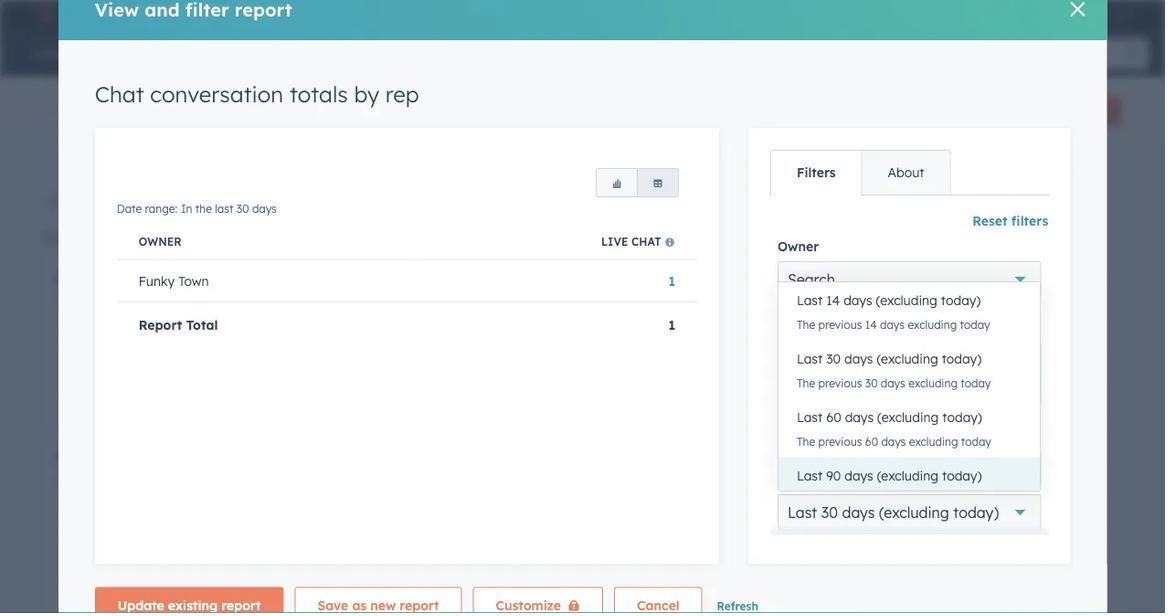 Task type: locate. For each thing, give the bounding box(es) containing it.
report total
[[139, 317, 218, 333]]

last down funky
[[153, 292, 172, 306]]

last inside chat conversation totals by rep date range: in the last 30 days
[[153, 292, 172, 306]]

about
[[888, 165, 924, 181]]

previous up close image
[[818, 318, 862, 331]]

excluding inside last 14 days (excluding today) the previous 14 days excluding today
[[908, 318, 957, 331]]

0 horizontal spatial close image
[[921, 384, 928, 392]]

last left 90
[[797, 468, 823, 484]]

1 vertical spatial interactive chart image
[[55, 491, 567, 613]]

1 horizontal spatial live
[[796, 353, 819, 367]]

2 horizontal spatial in
[[663, 292, 674, 306]]

filters inside reset filters button
[[1011, 213, 1048, 229]]

previous for 14
[[818, 318, 862, 331]]

date range: in the last 30 days down 1 "button"
[[599, 292, 759, 306]]

1 vertical spatial the
[[797, 376, 815, 390]]

the inside last 14 days (excluding today) the previous 14 days excluding today
[[797, 318, 815, 331]]

last 60 days (excluding today) button
[[779, 399, 1040, 436]]

2 vertical spatial excluding
[[909, 435, 958, 448]]

count
[[904, 325, 943, 338]]

range right date
[[874, 460, 914, 479]]

date inside chat conversation totals by url element
[[599, 292, 624, 306]]

excluding inside last 60 days (excluding today) the previous 60 days excluding today
[[909, 435, 958, 448]]

today up rolling date range popup button
[[961, 435, 991, 448]]

days
[[252, 202, 277, 216], [190, 292, 215, 306], [734, 292, 759, 306], [844, 292, 872, 308], [880, 318, 905, 331], [844, 351, 873, 367], [881, 376, 905, 390], [845, 409, 874, 425], [881, 435, 906, 448], [845, 468, 873, 484], [842, 504, 875, 522]]

close image
[[1070, 2, 1085, 17], [921, 384, 928, 392]]

0 vertical spatial close image
[[1070, 2, 1085, 17]]

1
[[668, 273, 675, 289], [668, 317, 675, 333]]

settings image
[[994, 8, 1010, 24]]

1 horizontal spatial in
[[181, 202, 192, 216]]

2 horizontal spatial rep
[[422, 449, 446, 467]]

funky
[[139, 273, 175, 289]]

0 horizontal spatial range
[[812, 428, 849, 444]]

0 horizontal spatial last
[[153, 292, 172, 306]]

filters inside dashboard filters button
[[757, 191, 794, 207]]

search button
[[778, 262, 1041, 298]]

help button
[[956, 0, 987, 29]]

1 horizontal spatial owner
[[139, 235, 181, 248]]

previous for 30
[[818, 376, 862, 390]]

chat
[[95, 81, 144, 108], [68, 99, 111, 122], [631, 235, 661, 248], [55, 268, 89, 286], [599, 268, 633, 286], [822, 353, 848, 367], [55, 449, 89, 467]]

last inside last 14 days (excluding today) the previous 14 days excluding today
[[797, 292, 823, 308]]

1 vertical spatial excluding
[[908, 376, 958, 390]]

1 down 1 "button"
[[668, 317, 675, 333]]

range inside rolling date range popup button
[[874, 460, 914, 479]]

0 horizontal spatial conversations
[[85, 186, 163, 200]]

chat conversation average first response time by rep element
[[44, 437, 578, 613]]

the
[[797, 318, 815, 331], [797, 376, 815, 390], [797, 435, 815, 448]]

0 vertical spatial interactive chart image
[[55, 310, 567, 417]]

1 previous from the top
[[818, 318, 862, 331]]

1 horizontal spatial totals
[[290, 81, 348, 108]]

chat inside popup button
[[68, 99, 111, 122]]

date range: in the last 30 days up dashboards
[[117, 202, 277, 216]]

2 horizontal spatial the
[[677, 292, 694, 306]]

in
[[181, 202, 192, 216], [119, 292, 130, 306], [663, 292, 674, 306]]

0 vertical spatial live chat
[[601, 235, 661, 248]]

search image
[[1127, 48, 1140, 60]]

source for source
[[778, 319, 821, 335]]

range
[[812, 428, 849, 444], [874, 460, 914, 479]]

3 the from the top
[[797, 435, 815, 448]]

1 vertical spatial rep
[[262, 268, 286, 286]]

date range: in the last 30 days inside chat conversation totals by url element
[[599, 292, 759, 306]]

totals for chat conversation totals by url
[[737, 268, 778, 286]]

range: inside chat conversation totals by url element
[[627, 292, 659, 306]]

0 horizontal spatial source
[[620, 325, 666, 338]]

1 horizontal spatial source
[[778, 319, 821, 335]]

0 vertical spatial previous
[[818, 318, 862, 331]]

previous inside last 60 days (excluding today) the previous 60 days excluding today
[[818, 435, 862, 448]]

messenger
[[853, 381, 912, 395]]

14 up 'last 30 days (excluding today) the previous 30 days excluding today'
[[865, 318, 877, 331]]

3 previous from the top
[[818, 435, 862, 448]]

0 horizontal spatial the
[[133, 292, 150, 306]]

1 vertical spatial filters
[[1011, 213, 1048, 229]]

1 horizontal spatial 60
[[865, 435, 878, 448]]

rep
[[385, 81, 419, 108], [262, 268, 286, 286], [422, 449, 446, 467]]

last 30 days (excluding today) the previous 30 days excluding today
[[797, 351, 991, 390]]

filters
[[757, 191, 794, 207], [1011, 213, 1048, 229]]

last down search
[[797, 292, 823, 308]]

conversation inside chat conversation totals by url element
[[637, 268, 732, 286]]

excluding for last 60 days (excluding today)
[[909, 435, 958, 448]]

filters right reset
[[1011, 213, 1048, 229]]

1 horizontal spatial last
[[215, 202, 233, 216]]

range: inside chat conversation average first response time by rep date range:
[[83, 473, 116, 487]]

filters right "dashboard"
[[757, 191, 794, 207]]

today) down of
[[942, 351, 982, 367]]

the inside chat conversation totals by rep date range: in the last 30 days
[[133, 292, 150, 306]]

chat inside chat conversation average first response time by rep date range:
[[55, 449, 89, 467]]

14 down url
[[826, 292, 840, 308]]

0 vertical spatial date range: in the last 30 days
[[117, 202, 277, 216]]

(excluding down count
[[877, 351, 938, 367]]

the left id at left
[[195, 202, 212, 216]]

0 vertical spatial rep
[[385, 81, 419, 108]]

date
[[117, 202, 142, 216], [55, 292, 80, 306], [599, 292, 624, 306], [778, 428, 808, 444], [55, 473, 80, 487]]

in inside chat conversation totals by url element
[[663, 292, 674, 306]]

today) up last 30 days (excluding today) popup button
[[942, 468, 982, 484]]

today inside 'last 30 days (excluding today) the previous 30 days excluding today'
[[961, 376, 991, 390]]

1 1 from the top
[[668, 273, 675, 289]]

list box
[[779, 282, 1040, 516]]

rep for chat conversation totals by rep date range: in the last 30 days
[[262, 268, 286, 286]]

1 horizontal spatial close image
[[1070, 2, 1085, 17]]

live
[[601, 235, 628, 248], [796, 353, 819, 367]]

the up date range
[[797, 376, 815, 390]]

rep inside chat conversation average first response time by rep date range:
[[422, 449, 446, 467]]

0 horizontal spatial owner
[[85, 200, 121, 213]]

2 horizontal spatial conversations
[[965, 325, 1063, 338]]

owner up funky
[[139, 235, 181, 248]]

dashboards
[[100, 229, 175, 245]]

owner up manage dashboards
[[85, 200, 121, 213]]

the up rolling
[[797, 435, 815, 448]]

last up facebook
[[797, 351, 823, 367]]

close image right notifications dropdown button
[[1070, 2, 1085, 17]]

1 vertical spatial today
[[961, 376, 991, 390]]

date range
[[778, 428, 849, 444]]

days inside popup button
[[842, 504, 875, 522]]

60 up date range
[[826, 409, 841, 425]]

2 horizontal spatial owner
[[778, 239, 819, 255]]

last up date range
[[797, 409, 823, 425]]

upgrade image
[[856, 8, 872, 24]]

funky button
[[1052, 0, 1141, 29]]

conversations
[[85, 186, 163, 200], [201, 186, 279, 200], [965, 325, 1063, 338]]

conversation
[[150, 81, 283, 108], [94, 268, 189, 286], [637, 268, 732, 286], [94, 449, 189, 467]]

1 up url
[[668, 273, 675, 289]]

2 horizontal spatial last
[[697, 292, 715, 306]]

1 horizontal spatial range
[[874, 460, 914, 479]]

average
[[193, 449, 254, 467]]

rep inside chat conversation totals by rep date range: in the last 30 days
[[262, 268, 286, 286]]

first
[[258, 449, 288, 467]]

today) for last 60 days (excluding today) the previous 60 days excluding today
[[942, 409, 982, 425]]

30
[[237, 202, 249, 216], [175, 292, 187, 306], [718, 292, 731, 306], [826, 351, 841, 367], [865, 376, 878, 390], [821, 504, 838, 522]]

today for last 14 days (excluding today)
[[960, 318, 990, 331]]

of
[[947, 325, 962, 338]]

the inside last 60 days (excluding today) the previous 60 days excluding today
[[797, 435, 815, 448]]

today) inside popup button
[[953, 504, 999, 522]]

today down count of conversations
[[961, 376, 991, 390]]

0 vertical spatial 1
[[668, 273, 675, 289]]

1 vertical spatial date range: in the last 30 days
[[599, 292, 759, 306]]

1 vertical spatial previous
[[818, 376, 862, 390]]

dashboard filters button
[[663, 188, 794, 211]]

settings link
[[990, 5, 1013, 24]]

2 vertical spatial previous
[[818, 435, 862, 448]]

0 horizontal spatial in
[[119, 292, 130, 306]]

reset filters button
[[973, 211, 1048, 233]]

the down search
[[797, 318, 815, 331]]

0 horizontal spatial rep
[[262, 268, 286, 286]]

today) inside button
[[942, 468, 982, 484]]

today for last 30 days (excluding today)
[[961, 376, 991, 390]]

last down rolling
[[788, 504, 817, 522]]

1 vertical spatial close image
[[921, 384, 928, 392]]

rolling
[[788, 460, 834, 479]]

excluding for last 30 days (excluding today)
[[908, 376, 958, 390]]

interactive chart image
[[55, 310, 567, 417], [55, 491, 567, 613]]

range: inside chat conversation totals by rep date range: in the last 30 days
[[83, 292, 116, 306]]

today) inside 'last 30 days (excluding today) the previous 30 days excluding today'
[[942, 351, 982, 367]]

the up url
[[677, 292, 694, 306]]

owner for report total
[[139, 235, 181, 248]]

1 interactive chart image from the top
[[55, 310, 567, 417]]

by
[[354, 81, 379, 108], [239, 268, 257, 286], [783, 268, 801, 286], [399, 449, 417, 467]]

last inside popup button
[[788, 504, 817, 522]]

count of conversations button
[[778, 310, 1111, 350]]

1 horizontal spatial the
[[195, 202, 212, 216]]

1 horizontal spatial conversations
[[201, 186, 279, 200]]

0 vertical spatial range
[[812, 428, 849, 444]]

(excluding for last 60 days (excluding today) the previous 60 days excluding today
[[877, 409, 939, 425]]

last inside button
[[797, 468, 823, 484]]

last 90 days (excluding today) button
[[779, 458, 1040, 494]]

chat inside chat conversation totals by rep date range: in the last 30 days
[[55, 268, 89, 286]]

search button
[[1118, 38, 1149, 69]]

(excluding up last 30 days (excluding today) popup button
[[877, 468, 939, 484]]

0 horizontal spatial filters
[[757, 191, 794, 207]]

previous inside 'last 30 days (excluding today) the previous 30 days excluding today'
[[818, 376, 862, 390]]

by for chat conversation totals by url
[[783, 268, 801, 286]]

14
[[826, 292, 840, 308], [865, 318, 877, 331]]

range up rolling
[[812, 428, 849, 444]]

last inside 'last 30 days (excluding today) the previous 30 days excluding today'
[[797, 351, 823, 367]]

chat for chat conversation average first response time by rep date range:
[[55, 449, 89, 467]]

2 vertical spatial rep
[[422, 449, 446, 467]]

last left id at left
[[215, 202, 233, 216]]

0 vertical spatial 60
[[826, 409, 841, 425]]

dashboard
[[683, 191, 753, 207]]

list box containing last 14 days (excluding today)
[[779, 282, 1040, 516]]

0 horizontal spatial totals
[[193, 268, 235, 286]]

last inside last 60 days (excluding today) the previous 60 days excluding today
[[797, 409, 823, 425]]

1 vertical spatial 14
[[865, 318, 877, 331]]

(excluding down last 90 days (excluding today) button
[[879, 504, 949, 522]]

report
[[139, 317, 182, 333]]

0 vertical spatial filters
[[757, 191, 794, 207]]

today inside last 14 days (excluding today) the previous 14 days excluding today
[[960, 318, 990, 331]]

2 1 from the top
[[668, 317, 675, 333]]

time
[[362, 449, 395, 467]]

0 horizontal spatial 14
[[826, 292, 840, 308]]

today) for last 30 days (excluding today) the previous 30 days excluding today
[[942, 351, 982, 367]]

2 horizontal spatial totals
[[737, 268, 778, 286]]

rep for chat conversation totals by rep
[[385, 81, 419, 108]]

marketplaces button
[[914, 0, 952, 29]]

today right count
[[960, 318, 990, 331]]

1 vertical spatial range
[[874, 460, 914, 479]]

last
[[797, 292, 823, 308], [797, 351, 823, 367], [797, 409, 823, 425], [797, 468, 823, 484], [788, 504, 817, 522]]

last inside chat conversation totals by url element
[[697, 292, 715, 306]]

2 previous from the top
[[818, 376, 862, 390]]

calling icon button
[[879, 3, 910, 27]]

last
[[215, 202, 233, 216], [153, 292, 172, 306], [697, 292, 715, 306]]

(excluding inside last 14 days (excluding today) the previous 14 days excluding today
[[876, 292, 938, 308]]

totals
[[290, 81, 348, 108], [193, 268, 235, 286], [737, 268, 778, 286]]

totals inside chat conversation totals by rep date range: in the last 30 days
[[193, 268, 235, 286]]

None button
[[596, 169, 638, 198], [637, 169, 679, 198], [596, 169, 638, 198], [637, 169, 679, 198]]

source inside chat conversation totals by url element
[[620, 325, 666, 338]]

2 the from the top
[[797, 376, 815, 390]]

upgrade link
[[853, 5, 875, 24]]

today) inside last 60 days (excluding today) the previous 60 days excluding today
[[942, 409, 982, 425]]

1 horizontal spatial rep
[[385, 81, 419, 108]]

previous up rolling date range
[[818, 435, 862, 448]]

0 vertical spatial the
[[797, 318, 815, 331]]

0 vertical spatial excluding
[[908, 318, 957, 331]]

the inside 'last 30 days (excluding today) the previous 30 days excluding today'
[[797, 376, 815, 390]]

chat conversation totals by url
[[599, 268, 836, 286]]

source left url
[[620, 325, 666, 338]]

source down search
[[778, 319, 821, 335]]

date range: in the last 30 days
[[117, 202, 277, 216], [599, 292, 759, 306]]

1 horizontal spatial filters
[[1011, 213, 1048, 229]]

60
[[826, 409, 841, 425], [865, 435, 878, 448]]

previous
[[818, 318, 862, 331], [818, 376, 862, 390], [818, 435, 862, 448]]

1 vertical spatial live chat
[[796, 353, 848, 367]]

conversation inside chat conversation totals by rep date range: in the last 30 days
[[94, 268, 189, 286]]

(excluding down messenger
[[877, 409, 939, 425]]

(excluding inside 'last 30 days (excluding today) the previous 30 days excluding today'
[[877, 351, 938, 367]]

the for last 60 days (excluding today)
[[797, 435, 815, 448]]

0 horizontal spatial live
[[601, 235, 628, 248]]

last down chat conversation totals by url at the right top of the page
[[697, 292, 715, 306]]

the
[[195, 202, 212, 216], [133, 292, 150, 306], [677, 292, 694, 306]]

owner up search
[[778, 239, 819, 255]]

(excluding inside button
[[877, 468, 939, 484]]

hubspot link
[[22, 4, 69, 26]]

last 30 days (excluding today)
[[788, 504, 999, 522]]

the down funky
[[133, 292, 150, 306]]

1 vertical spatial 1
[[668, 317, 675, 333]]

chat conversation totals by rep date range: in the last 30 days
[[55, 268, 286, 306]]

1 the from the top
[[797, 318, 815, 331]]

(excluding for last 30 days (excluding today)
[[879, 504, 949, 522]]

tab list
[[770, 150, 951, 196]]

0 horizontal spatial 60
[[826, 409, 841, 425]]

previous inside last 14 days (excluding today) the previous 14 days excluding today
[[818, 318, 862, 331]]

today) inside last 14 days (excluding today) the previous 14 days excluding today
[[941, 292, 981, 308]]

interactive chart image inside chat conversation average first response time by rep element
[[55, 491, 567, 613]]

manage dashboards
[[44, 229, 175, 245]]

chat overview button
[[68, 97, 227, 124]]

by inside chat conversation totals by rep date range: in the last 30 days
[[239, 268, 257, 286]]

conversations for owner
[[85, 186, 163, 200]]

conversation for chat conversation totals by rep date range: in the last 30 days
[[94, 268, 189, 286]]

notifications image
[[1024, 8, 1041, 25]]

rolling date range button
[[778, 451, 1041, 488]]

last 14 days (excluding today) the previous 14 days excluding today
[[797, 292, 990, 331]]

2 vertical spatial the
[[797, 435, 815, 448]]

funky
[[1083, 7, 1114, 22]]

0 vertical spatial today
[[960, 318, 990, 331]]

90
[[826, 468, 841, 484]]

group
[[596, 169, 679, 198]]

2 vertical spatial today
[[961, 435, 991, 448]]

today) for last 30 days (excluding today)
[[953, 504, 999, 522]]

close image down last 30 days (excluding today) button
[[921, 384, 928, 392]]

excluding inside 'last 30 days (excluding today) the previous 30 days excluding today'
[[908, 376, 958, 390]]

(excluding for last 14 days (excluding today) the previous 14 days excluding today
[[876, 292, 938, 308]]

range:
[[145, 202, 177, 216], [83, 292, 116, 306], [627, 292, 659, 306], [83, 473, 116, 487]]

today inside last 60 days (excluding today) the previous 60 days excluding today
[[961, 435, 991, 448]]

(excluding
[[876, 292, 938, 308], [877, 351, 938, 367], [877, 409, 939, 425], [877, 468, 939, 484], [879, 504, 949, 522]]

today) down last 90 days (excluding today) button
[[953, 504, 999, 522]]

source
[[778, 319, 821, 335], [620, 325, 666, 338]]

today) up of
[[941, 292, 981, 308]]

date inside chat conversation average first response time by rep date range:
[[55, 473, 80, 487]]

thread
[[201, 200, 240, 213]]

today) up rolling date range popup button
[[942, 409, 982, 425]]

2 interactive chart image from the top
[[55, 491, 567, 613]]

owner
[[85, 200, 121, 213], [139, 235, 181, 248], [778, 239, 819, 255]]

owner for source
[[778, 239, 819, 255]]

previous down close image
[[818, 376, 862, 390]]

1 horizontal spatial date range: in the last 30 days
[[599, 292, 759, 306]]

(excluding inside popup button
[[879, 504, 949, 522]]

conversation inside chat conversation average first response time by rep date range:
[[94, 449, 189, 467]]

count of conversations
[[904, 325, 1063, 338]]

interactive chart image inside chat conversation totals by rep element
[[55, 310, 567, 417]]

last for last 60 days (excluding today) the previous 60 days excluding today
[[797, 409, 823, 425]]

excluding
[[908, 318, 957, 331], [908, 376, 958, 390], [909, 435, 958, 448]]

totals for chat conversation totals by rep
[[290, 81, 348, 108]]

(excluding for last 30 days (excluding today) the previous 30 days excluding today
[[877, 351, 938, 367]]

60 up date
[[865, 435, 878, 448]]

today
[[960, 318, 990, 331], [961, 376, 991, 390], [961, 435, 991, 448]]

by inside chat conversation average first response time by rep date range:
[[399, 449, 417, 467]]

(excluding inside last 60 days (excluding today) the previous 60 days excluding today
[[877, 409, 939, 425]]

days inside chat conversation totals by url element
[[734, 292, 759, 306]]

(excluding up count
[[876, 292, 938, 308]]



Task type: vqa. For each thing, say whether or not it's contained in the screenshot.
Date range: In the last 30 days to the bottom
yes



Task type: describe. For each thing, give the bounding box(es) containing it.
days inside chat conversation totals by rep date range: in the last 30 days
[[190, 292, 215, 306]]

funky town image
[[1063, 6, 1079, 23]]

1 horizontal spatial 14
[[865, 318, 877, 331]]

by for chat conversation totals by rep date range: in the last 30 days
[[239, 268, 257, 286]]

chat for chat conversation totals by url
[[599, 268, 633, 286]]

conversations thread id
[[201, 186, 279, 213]]

last 14 days (excluding today) button
[[779, 282, 1040, 319]]

the for last 14 days (excluding today)
[[797, 318, 815, 331]]

today) for last 14 days (excluding today) the previous 14 days excluding today
[[941, 292, 981, 308]]

conversations inside button
[[965, 325, 1063, 338]]

30 inside chat conversation totals by rep date range: in the last 30 days
[[175, 292, 187, 306]]

marketplaces image
[[925, 8, 941, 25]]

last for last 14 days (excluding today) the previous 14 days excluding today
[[797, 292, 823, 308]]

last for last 30 days (excluding today)
[[788, 504, 817, 522]]

manage dashboards button
[[44, 227, 175, 249]]

0 vertical spatial 14
[[826, 292, 840, 308]]

last for last 90 days (excluding today)
[[797, 468, 823, 484]]

30 inside chat conversation totals by url element
[[718, 292, 731, 306]]

chat conversation totals by rep element
[[44, 256, 578, 428]]

about link
[[861, 151, 950, 195]]

the for last 30 days (excluding today)
[[797, 376, 815, 390]]

funky town
[[139, 273, 209, 289]]

previous for 60
[[818, 435, 862, 448]]

tab list containing filters
[[770, 150, 951, 196]]

0 vertical spatial live
[[601, 235, 628, 248]]

reset
[[973, 213, 1008, 229]]

conversations owner
[[85, 186, 163, 213]]

last 90 days (excluding today)
[[797, 468, 982, 484]]

town
[[178, 273, 209, 289]]

today) for last 90 days (excluding today)
[[942, 468, 982, 484]]

owner inside conversations owner
[[85, 200, 121, 213]]

chat conversation totals by rep
[[95, 81, 419, 108]]

date
[[838, 460, 870, 479]]

filters for dashboard filters
[[757, 191, 794, 207]]

filters link
[[771, 151, 861, 195]]

chat for chat overview
[[68, 99, 111, 122]]

days inside button
[[845, 468, 873, 484]]

notifications button
[[1017, 0, 1048, 29]]

1 button
[[668, 273, 675, 289]]

response
[[292, 449, 357, 467]]

Search HubSpot search field
[[908, 38, 1132, 69]]

chat overview
[[68, 99, 203, 122]]

calling icon image
[[886, 7, 903, 24]]

reset filters
[[973, 213, 1048, 229]]

facebook
[[796, 381, 850, 395]]

last 30 days (excluding today) button
[[779, 341, 1040, 377]]

url
[[806, 268, 836, 286]]

chat for chat conversation totals by rep date range: in the last 30 days
[[55, 268, 89, 286]]

source for source url
[[620, 325, 666, 338]]

the inside chat conversation totals by url element
[[677, 292, 694, 306]]

hubspot image
[[33, 4, 55, 26]]

source url
[[620, 325, 692, 338]]

by for chat conversation totals by rep
[[354, 81, 379, 108]]

url
[[669, 325, 692, 338]]

filters for reset filters
[[1011, 213, 1048, 229]]

totals for chat conversation totals by rep date range: in the last 30 days
[[193, 268, 235, 286]]

overview
[[116, 99, 203, 122]]

chat overview banner
[[44, 91, 1121, 126]]

1 vertical spatial live
[[796, 353, 819, 367]]

filters
[[797, 165, 836, 181]]

conversation for chat conversation totals by rep
[[150, 81, 283, 108]]

today for last 60 days (excluding today)
[[961, 435, 991, 448]]

rolling date range
[[788, 460, 914, 479]]

facebook messenger
[[796, 381, 912, 395]]

manage
[[44, 229, 96, 245]]

30 inside popup button
[[821, 504, 838, 522]]

1 horizontal spatial live chat
[[796, 353, 848, 367]]

help image
[[963, 8, 980, 25]]

conversation for chat conversation totals by url
[[637, 268, 732, 286]]

conversation for chat conversation average first response time by rep date range:
[[94, 449, 189, 467]]

1 vertical spatial 60
[[865, 435, 878, 448]]

excluding for last 14 days (excluding today)
[[908, 318, 957, 331]]

close image
[[857, 356, 864, 363]]

(excluding for last 90 days (excluding today)
[[877, 468, 939, 484]]

in inside chat conversation totals by rep date range: in the last 30 days
[[119, 292, 130, 306]]

dashboard filters
[[683, 191, 794, 207]]

conversations for thread
[[201, 186, 279, 200]]

chat conversation totals by url element
[[588, 256, 1122, 609]]

0 horizontal spatial date range: in the last 30 days
[[117, 202, 277, 216]]

interactive chart image for response
[[55, 491, 567, 613]]

0 horizontal spatial live chat
[[601, 235, 661, 248]]

last 30 days (excluding today) button
[[778, 495, 1041, 532]]

last for last 30 days (excluding today) the previous 30 days excluding today
[[797, 351, 823, 367]]

id
[[243, 200, 257, 213]]

funky menu
[[851, 0, 1143, 29]]

chat conversation average first response time by rep date range:
[[55, 449, 446, 487]]

interactive chart image for rep
[[55, 310, 567, 417]]

last 60 days (excluding today) the previous 60 days excluding today
[[797, 409, 991, 448]]

search
[[788, 271, 835, 289]]

total
[[186, 317, 218, 333]]

chat for chat conversation totals by rep
[[95, 81, 144, 108]]

date inside chat conversation totals by rep date range: in the last 30 days
[[55, 292, 80, 306]]



